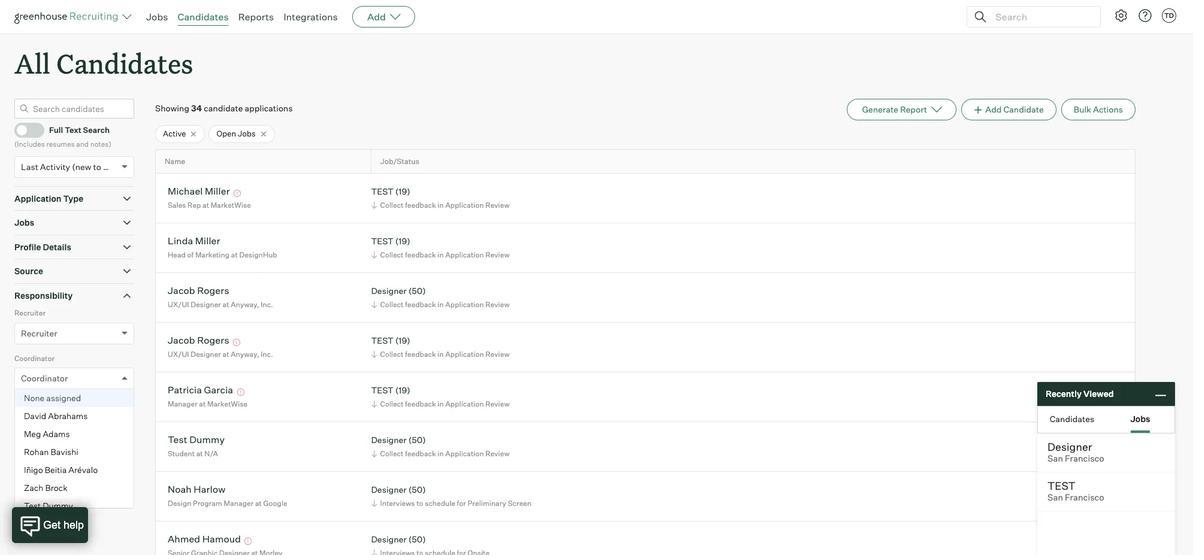 Task type: locate. For each thing, give the bounding box(es) containing it.
candidates down jobs link
[[56, 46, 193, 81]]

0 vertical spatial francisco
[[1065, 453, 1105, 464]]

(50)
[[409, 286, 426, 296], [409, 435, 426, 445], [409, 485, 426, 495], [409, 535, 426, 545]]

list box containing none assigned
[[15, 390, 134, 515]]

0 horizontal spatial manager
[[168, 400, 198, 409]]

rogers down marketing
[[197, 285, 229, 297]]

34
[[191, 103, 202, 113]]

None field
[[21, 369, 24, 389]]

4 in from the top
[[438, 350, 444, 359]]

designer inside jacob rogers ux/ui designer at anyway, inc.
[[191, 300, 221, 309]]

david abrahams
[[24, 411, 88, 421]]

1 san from the top
[[1048, 453, 1063, 464]]

at right rep
[[203, 201, 209, 210]]

4 review from the top
[[486, 350, 510, 359]]

0 vertical spatial inc.
[[261, 300, 273, 309]]

dummy for test dummy student at n/a
[[189, 434, 225, 446]]

jacob up ux/ui designer at anyway, inc.
[[168, 335, 195, 347]]

san inside test san francisco
[[1048, 492, 1063, 503]]

n/a
[[204, 449, 218, 458]]

1 horizontal spatial manager
[[224, 499, 254, 508]]

michael miller has been in application review for more than 5 days image
[[232, 190, 243, 197]]

feedback for 3rd collect feedback in application review link from the bottom of the page
[[405, 350, 436, 359]]

at inside noah harlow design program manager at google
[[255, 499, 262, 508]]

none field inside coordinator element
[[21, 369, 24, 389]]

at up jacob rogers
[[223, 300, 229, 309]]

checkmark image
[[20, 125, 29, 134]]

san down designer san francisco
[[1048, 492, 1063, 503]]

collect for sixth collect feedback in application review link from the bottom of the page
[[380, 201, 404, 210]]

full text search (includes resumes and notes)
[[14, 125, 111, 149]]

screen
[[508, 499, 532, 508]]

dummy inside option
[[43, 501, 73, 511]]

test
[[168, 434, 187, 446], [24, 501, 41, 511]]

candidates link
[[178, 11, 229, 23]]

miller up marketing
[[195, 235, 220, 247]]

details
[[43, 242, 71, 252]]

2 inc. from the top
[[261, 350, 273, 359]]

to left old)
[[93, 162, 101, 172]]

miller inside linda miller head of marketing at designhub
[[195, 235, 220, 247]]

1 test (19) collect feedback in application review from the top
[[371, 187, 510, 210]]

1 vertical spatial ux/ui
[[168, 350, 189, 359]]

education
[[14, 451, 56, 461]]

0 vertical spatial marketwise
[[211, 201, 251, 210]]

2 feedback from the top
[[405, 250, 436, 259]]

jacob rogers has been in application review for more than 5 days image
[[231, 339, 242, 347]]

ux/ui down jacob rogers
[[168, 350, 189, 359]]

1 vertical spatial dummy
[[43, 501, 73, 511]]

last activity (new to old)
[[21, 162, 119, 172]]

rogers inside jacob rogers ux/ui designer at anyway, inc.
[[197, 285, 229, 297]]

1 horizontal spatial to
[[417, 499, 423, 508]]

1 vertical spatial san
[[1048, 492, 1063, 503]]

0 horizontal spatial to
[[93, 162, 101, 172]]

interviews to schedule for preliminary screen link
[[369, 498, 535, 509]]

3 (19) from the top
[[395, 336, 410, 346]]

collect
[[380, 201, 404, 210], [380, 250, 404, 259], [380, 300, 404, 309], [380, 350, 404, 359], [380, 400, 404, 409], [380, 449, 404, 458]]

jacob rogers link down of
[[168, 285, 229, 299]]

marketwise
[[211, 201, 251, 210], [207, 400, 248, 409]]

1 vertical spatial jacob
[[168, 335, 195, 347]]

miller for michael
[[205, 185, 230, 197]]

1 vertical spatial recruiter
[[21, 328, 57, 338]]

ux/ui up jacob rogers
[[168, 300, 189, 309]]

jacob down head
[[168, 285, 195, 297]]

1 horizontal spatial dummy
[[189, 434, 225, 446]]

1 review from the top
[[486, 201, 510, 210]]

test inside test san francisco
[[1048, 479, 1076, 492]]

3 feedback from the top
[[405, 300, 436, 309]]

last
[[21, 162, 38, 172]]

reports link
[[238, 11, 274, 23]]

tab list
[[1038, 407, 1175, 433]]

test down zach
[[24, 501, 41, 511]]

feedback
[[405, 201, 436, 210], [405, 250, 436, 259], [405, 300, 436, 309], [405, 350, 436, 359], [405, 400, 436, 409], [405, 449, 436, 458]]

0 vertical spatial dummy
[[189, 434, 225, 446]]

san up test san francisco at the right of page
[[1048, 453, 1063, 464]]

francisco down designer san francisco
[[1065, 492, 1105, 503]]

activity
[[40, 162, 70, 172]]

david abrahams option
[[15, 407, 134, 425]]

1 (19) from the top
[[395, 187, 410, 197]]

francisco inside designer san francisco
[[1065, 453, 1105, 464]]

list box
[[15, 390, 134, 515]]

meg adams option
[[15, 425, 134, 443]]

zach brock
[[24, 483, 68, 493]]

0 vertical spatial san
[[1048, 453, 1063, 464]]

1 vertical spatial add
[[986, 104, 1002, 115]]

jacob for jacob rogers
[[168, 335, 195, 347]]

to for schedule
[[417, 499, 423, 508]]

at left n/a
[[196, 449, 203, 458]]

san inside designer san francisco
[[1048, 453, 1063, 464]]

jacob rogers ux/ui designer at anyway, inc.
[[168, 285, 273, 309]]

at down patricia garcia link
[[199, 400, 206, 409]]

1 inc. from the top
[[261, 300, 273, 309]]

3 (50) from the top
[[409, 485, 426, 495]]

0 vertical spatial rogers
[[197, 285, 229, 297]]

0 vertical spatial ux/ui
[[168, 300, 189, 309]]

2 rogers from the top
[[197, 335, 229, 347]]

add candidate link
[[961, 99, 1057, 121]]

sales
[[168, 201, 186, 210]]

ahmed hamoud
[[168, 533, 241, 545]]

2 test (19) collect feedback in application review from the top
[[371, 236, 510, 259]]

dummy down brock
[[43, 501, 73, 511]]

0 horizontal spatial test
[[24, 501, 41, 511]]

4 collect from the top
[[380, 350, 404, 359]]

1 vertical spatial designer (50) collect feedback in application review
[[371, 435, 510, 458]]

resumes
[[46, 140, 75, 149]]

jobs inside tab list
[[1131, 414, 1151, 424]]

Search text field
[[993, 8, 1090, 25]]

4 feedback from the top
[[405, 350, 436, 359]]

ux/ui designer at anyway, inc.
[[168, 350, 273, 359]]

name
[[165, 157, 185, 166]]

miller
[[205, 185, 230, 197], [195, 235, 220, 247]]

1 francisco from the top
[[1065, 453, 1105, 464]]

in for fifth collect feedback in application review link from the bottom of the page
[[438, 250, 444, 259]]

collect for 3rd collect feedback in application review link from the bottom of the page
[[380, 350, 404, 359]]

francisco inside test san francisco
[[1065, 492, 1105, 503]]

0 vertical spatial designer (50) collect feedback in application review
[[371, 286, 510, 309]]

marketwise down the garcia
[[207, 400, 248, 409]]

0 vertical spatial anyway,
[[231, 300, 259, 309]]

designer (50) interviews to schedule for preliminary screen
[[371, 485, 532, 508]]

applications
[[245, 103, 293, 113]]

3 in from the top
[[438, 300, 444, 309]]

candidates down 'recently viewed'
[[1050, 414, 1095, 424]]

1 vertical spatial rogers
[[197, 335, 229, 347]]

4 test (19) collect feedback in application review from the top
[[371, 385, 510, 409]]

collect feedback in application review link
[[369, 199, 513, 211], [369, 249, 513, 261], [369, 299, 513, 310], [369, 349, 513, 360], [369, 398, 513, 410], [369, 448, 513, 459]]

reset filters
[[32, 480, 80, 490]]

0 horizontal spatial add
[[367, 11, 386, 23]]

1 feedback from the top
[[405, 201, 436, 210]]

showing
[[155, 103, 189, 113]]

dummy up n/a
[[189, 434, 225, 446]]

0 vertical spatial to
[[93, 162, 101, 172]]

showing 34 candidate applications
[[155, 103, 293, 113]]

3 collect feedback in application review link from the top
[[369, 299, 513, 310]]

0 vertical spatial add
[[367, 11, 386, 23]]

(includes
[[14, 140, 45, 149]]

2 jacob rogers link from the top
[[168, 335, 229, 348]]

test inside option
[[24, 501, 41, 511]]

1 vertical spatial jacob rogers link
[[168, 335, 229, 348]]

1 vertical spatial inc.
[[261, 350, 273, 359]]

dummy inside the test dummy student at n/a
[[189, 434, 225, 446]]

2 review from the top
[[486, 250, 510, 259]]

none
[[24, 393, 44, 403]]

test for sales rep at marketwise
[[371, 187, 394, 197]]

0 vertical spatial candidates
[[178, 11, 229, 23]]

1 jacob from the top
[[168, 285, 195, 297]]

program
[[193, 499, 222, 508]]

job/status
[[380, 157, 419, 166]]

coordinator up none
[[14, 354, 55, 363]]

manager
[[168, 400, 198, 409], [224, 499, 254, 508]]

anyway, up jacob rogers has been in application review for more than 5 days "icon"
[[231, 300, 259, 309]]

jacob inside jacob rogers ux/ui designer at anyway, inc.
[[168, 285, 195, 297]]

test for ux/ui designer at anyway, inc.
[[371, 336, 394, 346]]

coordinator up none assigned at the left bottom of the page
[[21, 373, 68, 384]]

2 francisco from the top
[[1065, 492, 1105, 503]]

student
[[168, 449, 195, 458]]

miller up sales rep at marketwise
[[205, 185, 230, 197]]

1 vertical spatial to
[[417, 499, 423, 508]]

1 vertical spatial francisco
[[1065, 492, 1105, 503]]

2 (19) from the top
[[395, 236, 410, 246]]

manager right program at bottom left
[[224, 499, 254, 508]]

1 designer (50) collect feedback in application review from the top
[[371, 286, 510, 309]]

add candidate
[[986, 104, 1044, 115]]

application
[[14, 193, 61, 203], [445, 201, 484, 210], [445, 250, 484, 259], [445, 300, 484, 309], [445, 350, 484, 359], [445, 400, 484, 409], [445, 449, 484, 458]]

recruiter element
[[14, 307, 134, 353]]

candidates right jobs link
[[178, 11, 229, 23]]

to left the schedule
[[417, 499, 423, 508]]

1 vertical spatial manager
[[224, 499, 254, 508]]

hamoud
[[202, 533, 241, 545]]

1 rogers from the top
[[197, 285, 229, 297]]

6 feedback from the top
[[405, 449, 436, 458]]

designhub
[[239, 250, 277, 259]]

1 anyway, from the top
[[231, 300, 259, 309]]

reset filters button
[[14, 474, 86, 496]]

jacob rogers link up ux/ui designer at anyway, inc.
[[168, 335, 229, 348]]

francisco
[[1065, 453, 1105, 464], [1065, 492, 1105, 503]]

designer inside designer (50) interviews to schedule for preliminary screen
[[371, 485, 407, 495]]

manager inside noah harlow design program manager at google
[[224, 499, 254, 508]]

manager down patricia
[[168, 400, 198, 409]]

1 in from the top
[[438, 201, 444, 210]]

1 ux/ui from the top
[[168, 300, 189, 309]]

1 vertical spatial test
[[24, 501, 41, 511]]

0 horizontal spatial dummy
[[43, 501, 73, 511]]

test inside the test dummy student at n/a
[[168, 434, 187, 446]]

coordinator element
[[14, 353, 134, 515]]

at left "google"
[[255, 499, 262, 508]]

collect for fourth collect feedback in application review link from the bottom
[[380, 300, 404, 309]]

test (19) collect feedback in application review for head of marketing at designhub
[[371, 236, 510, 259]]

1 horizontal spatial add
[[986, 104, 1002, 115]]

0 vertical spatial jacob
[[168, 285, 195, 297]]

designer (50) collect feedback in application review
[[371, 286, 510, 309], [371, 435, 510, 458]]

jacob inside the jacob rogers link
[[168, 335, 195, 347]]

at inside linda miller head of marketing at designhub
[[231, 250, 238, 259]]

1 horizontal spatial test
[[168, 434, 187, 446]]

recently
[[1046, 389, 1082, 399]]

in for sixth collect feedback in application review link from the bottom of the page
[[438, 201, 444, 210]]

rogers for jacob rogers ux/ui designer at anyway, inc.
[[197, 285, 229, 297]]

iñigo
[[24, 465, 43, 475]]

rogers up ux/ui designer at anyway, inc.
[[197, 335, 229, 347]]

francisco up test san francisco at the right of page
[[1065, 453, 1105, 464]]

0 vertical spatial manager
[[168, 400, 198, 409]]

1 collect from the top
[[380, 201, 404, 210]]

(50) inside designer (50) interviews to schedule for preliminary screen
[[409, 485, 426, 495]]

application type
[[14, 193, 83, 203]]

at
[[203, 201, 209, 210], [231, 250, 238, 259], [223, 300, 229, 309], [223, 350, 229, 359], [199, 400, 206, 409], [196, 449, 203, 458], [255, 499, 262, 508]]

0 vertical spatial jacob rogers link
[[168, 285, 229, 299]]

test for test dummy student at n/a
[[168, 434, 187, 446]]

2 collect from the top
[[380, 250, 404, 259]]

jacob rogers
[[168, 335, 229, 347]]

2 (50) from the top
[[409, 435, 426, 445]]

test dummy student at n/a
[[168, 434, 225, 458]]

actions
[[1093, 104, 1123, 115]]

1 vertical spatial miller
[[195, 235, 220, 247]]

add inside popup button
[[367, 11, 386, 23]]

to inside designer (50) interviews to schedule for preliminary screen
[[417, 499, 423, 508]]

marketwise down michael miller has been in application review for more than 5 days image
[[211, 201, 251, 210]]

schedule
[[425, 499, 455, 508]]

anyway, down jacob rogers has been in application review for more than 5 days "icon"
[[231, 350, 259, 359]]

3 collect from the top
[[380, 300, 404, 309]]

bavishi
[[51, 447, 78, 457]]

anyway,
[[231, 300, 259, 309], [231, 350, 259, 359]]

test for head of marketing at designhub
[[371, 236, 394, 246]]

(19) for sales rep at marketwise
[[395, 187, 410, 197]]

to for old)
[[93, 162, 101, 172]]

0 vertical spatial test
[[168, 434, 187, 446]]

0 vertical spatial miller
[[205, 185, 230, 197]]

test up student
[[168, 434, 187, 446]]

3 test (19) collect feedback in application review from the top
[[371, 336, 510, 359]]

source
[[14, 266, 43, 276]]

zach brock option
[[15, 479, 134, 497]]

1 vertical spatial anyway,
[[231, 350, 259, 359]]

at right marketing
[[231, 250, 238, 259]]

2 in from the top
[[438, 250, 444, 259]]

following
[[60, 400, 94, 409]]

add
[[367, 11, 386, 23], [986, 104, 1002, 115]]

2 jacob from the top
[[168, 335, 195, 347]]

anyway, inside jacob rogers ux/ui designer at anyway, inc.
[[231, 300, 259, 309]]

abrahams
[[48, 411, 88, 421]]

2 san from the top
[[1048, 492, 1063, 503]]

3 review from the top
[[486, 300, 510, 309]]



Task type: vqa. For each thing, say whether or not it's contained in the screenshot.
Ahmed Hamoud has been in Onsite for more than 21 days icon
yes



Task type: describe. For each thing, give the bounding box(es) containing it.
designer (50)
[[371, 535, 426, 545]]

test san francisco
[[1048, 479, 1105, 503]]

text
[[65, 125, 81, 135]]

iñigo beitia arévalo option
[[15, 461, 134, 479]]

list box inside coordinator element
[[15, 390, 134, 515]]

2 ux/ui from the top
[[168, 350, 189, 359]]

pipeline tasks
[[14, 426, 73, 437]]

6 in from the top
[[438, 449, 444, 458]]

noah harlow design program manager at google
[[168, 484, 287, 508]]

dummy for test dummy
[[43, 501, 73, 511]]

(19) for ux/ui designer at anyway, inc.
[[395, 336, 410, 346]]

bulk actions link
[[1061, 99, 1136, 121]]

test dummy link
[[168, 434, 225, 448]]

profile
[[14, 242, 41, 252]]

search
[[83, 125, 110, 135]]

0 vertical spatial recruiter
[[14, 309, 46, 318]]

reports
[[238, 11, 274, 23]]

designer inside designer san francisco
[[1048, 440, 1092, 453]]

5 review from the top
[[486, 400, 510, 409]]

candidate
[[204, 103, 243, 113]]

design
[[168, 499, 191, 508]]

(19) for head of marketing at designhub
[[395, 236, 410, 246]]

candidate reports are now available! apply filters and select "view in app" element
[[847, 99, 957, 121]]

review for fifth collect feedback in application review link from the bottom of the page
[[486, 250, 510, 259]]

iñigo beitia arévalo
[[24, 465, 98, 475]]

generate report
[[862, 104, 927, 115]]

manager at marketwise
[[168, 400, 248, 409]]

4 collect feedback in application review link from the top
[[369, 349, 513, 360]]

interviews
[[380, 499, 415, 508]]

feedback for fifth collect feedback in application review link from the bottom of the page
[[405, 250, 436, 259]]

5 collect from the top
[[380, 400, 404, 409]]

Search candidates field
[[14, 99, 134, 119]]

inc. inside jacob rogers ux/ui designer at anyway, inc.
[[261, 300, 273, 309]]

at inside jacob rogers ux/ui designer at anyway, inc.
[[223, 300, 229, 309]]

head
[[168, 250, 186, 259]]

2 vertical spatial candidates
[[1050, 414, 1095, 424]]

patricia
[[168, 384, 202, 396]]

none assigned
[[24, 393, 81, 403]]

type
[[63, 193, 83, 203]]

marketing
[[195, 250, 230, 259]]

recently viewed
[[1046, 389, 1114, 399]]

linda miller head of marketing at designhub
[[168, 235, 277, 259]]

all candidates
[[14, 46, 193, 81]]

review for sixth collect feedback in application review link from the bottom of the page
[[486, 201, 510, 210]]

2 collect feedback in application review link from the top
[[369, 249, 513, 261]]

francisco for designer
[[1065, 453, 1105, 464]]

pipeline
[[14, 426, 47, 437]]

francisco for test
[[1065, 492, 1105, 503]]

i'm
[[48, 400, 58, 409]]

david
[[24, 411, 46, 421]]

1 vertical spatial candidates
[[56, 46, 193, 81]]

test dummy
[[24, 501, 73, 511]]

rep
[[188, 201, 201, 210]]

generate report button
[[847, 99, 957, 121]]

td button
[[1162, 8, 1177, 23]]

and
[[76, 140, 89, 149]]

who i'm following
[[29, 400, 94, 409]]

noah harlow link
[[168, 484, 226, 497]]

of
[[187, 250, 194, 259]]

rohan
[[24, 447, 49, 457]]

responsibility
[[14, 290, 73, 301]]

brock
[[45, 483, 68, 493]]

beitia
[[45, 465, 67, 475]]

assigned
[[46, 393, 81, 403]]

5 in from the top
[[438, 400, 444, 409]]

all
[[14, 46, 50, 81]]

ux/ui inside jacob rogers ux/ui designer at anyway, inc.
[[168, 300, 189, 309]]

1 (50) from the top
[[409, 286, 426, 296]]

old)
[[103, 162, 119, 172]]

test dummy option
[[15, 497, 134, 515]]

arévalo
[[68, 465, 98, 475]]

patricia garcia
[[168, 384, 233, 396]]

0 vertical spatial coordinator
[[14, 354, 55, 363]]

5 collect feedback in application review link from the top
[[369, 398, 513, 410]]

greenhouse recruiting image
[[14, 10, 122, 24]]

at down jacob rogers
[[223, 350, 229, 359]]

ahmed
[[168, 533, 200, 545]]

adams
[[43, 429, 70, 439]]

td
[[1165, 11, 1174, 20]]

tasks
[[49, 426, 73, 437]]

noah
[[168, 484, 192, 496]]

filters
[[56, 480, 80, 490]]

feedback for fourth collect feedback in application review link from the bottom
[[405, 300, 436, 309]]

add for add candidate
[[986, 104, 1002, 115]]

review for 3rd collect feedback in application review link from the bottom of the page
[[486, 350, 510, 359]]

ahmed hamoud has been in onsite for more than 21 days image
[[243, 538, 254, 545]]

test (19) collect feedback in application review for sales rep at marketwise
[[371, 187, 510, 210]]

patricia garcia has been in application review for more than 5 days image
[[235, 389, 246, 396]]

add for add
[[367, 11, 386, 23]]

add button
[[352, 6, 415, 28]]

6 collect feedback in application review link from the top
[[369, 448, 513, 459]]

collect for fifth collect feedback in application review link from the bottom of the page
[[380, 250, 404, 259]]

full
[[49, 125, 63, 135]]

feedback for sixth collect feedback in application review link from the bottom of the page
[[405, 201, 436, 210]]

at inside the test dummy student at n/a
[[196, 449, 203, 458]]

in for fourth collect feedback in application review link from the bottom
[[438, 300, 444, 309]]

michael
[[168, 185, 203, 197]]

jacob for jacob rogers ux/ui designer at anyway, inc.
[[168, 285, 195, 297]]

5 feedback from the top
[[405, 400, 436, 409]]

2 anyway, from the top
[[231, 350, 259, 359]]

preliminary
[[468, 499, 506, 508]]

harlow
[[194, 484, 226, 496]]

none assigned option
[[15, 390, 134, 407]]

4 (50) from the top
[[409, 535, 426, 545]]

1 vertical spatial coordinator
[[21, 373, 68, 384]]

last activity (new to old) option
[[21, 162, 119, 172]]

san for test
[[1048, 492, 1063, 503]]

configure image
[[1114, 8, 1129, 23]]

garcia
[[204, 384, 233, 396]]

michael miller
[[168, 185, 230, 197]]

rogers for jacob rogers
[[197, 335, 229, 347]]

Who I'm Following checkbox
[[17, 400, 25, 407]]

integrations
[[284, 11, 338, 23]]

2 designer (50) collect feedback in application review from the top
[[371, 435, 510, 458]]

ahmed hamoud link
[[168, 533, 241, 547]]

viewed
[[1084, 389, 1114, 399]]

miller for linda
[[195, 235, 220, 247]]

1 vertical spatial marketwise
[[207, 400, 248, 409]]

reset
[[32, 480, 54, 490]]

michael miller link
[[168, 185, 230, 199]]

(new
[[72, 162, 91, 172]]

bulk actions
[[1074, 104, 1123, 115]]

notes)
[[90, 140, 111, 149]]

linda
[[168, 235, 193, 247]]

patricia garcia link
[[168, 384, 233, 398]]

tab list containing candidates
[[1038, 407, 1175, 433]]

san for designer
[[1048, 453, 1063, 464]]

open
[[217, 129, 236, 138]]

test for test dummy
[[24, 501, 41, 511]]

1 collect feedback in application review link from the top
[[369, 199, 513, 211]]

generate
[[862, 104, 899, 115]]

4 (19) from the top
[[395, 385, 410, 396]]

6 review from the top
[[486, 449, 510, 458]]

review for fourth collect feedback in application review link from the bottom
[[486, 300, 510, 309]]

td button
[[1160, 6, 1179, 25]]

1 jacob rogers link from the top
[[168, 285, 229, 299]]

google
[[263, 499, 287, 508]]

active
[[163, 129, 186, 138]]

in for 3rd collect feedback in application review link from the bottom of the page
[[438, 350, 444, 359]]

linda miller link
[[168, 235, 220, 249]]

open jobs
[[217, 129, 256, 138]]

6 collect from the top
[[380, 449, 404, 458]]

report
[[900, 104, 927, 115]]

meg adams
[[24, 429, 70, 439]]

rohan bavishi option
[[15, 443, 134, 461]]

test (19) collect feedback in application review for ux/ui designer at anyway, inc.
[[371, 336, 510, 359]]



